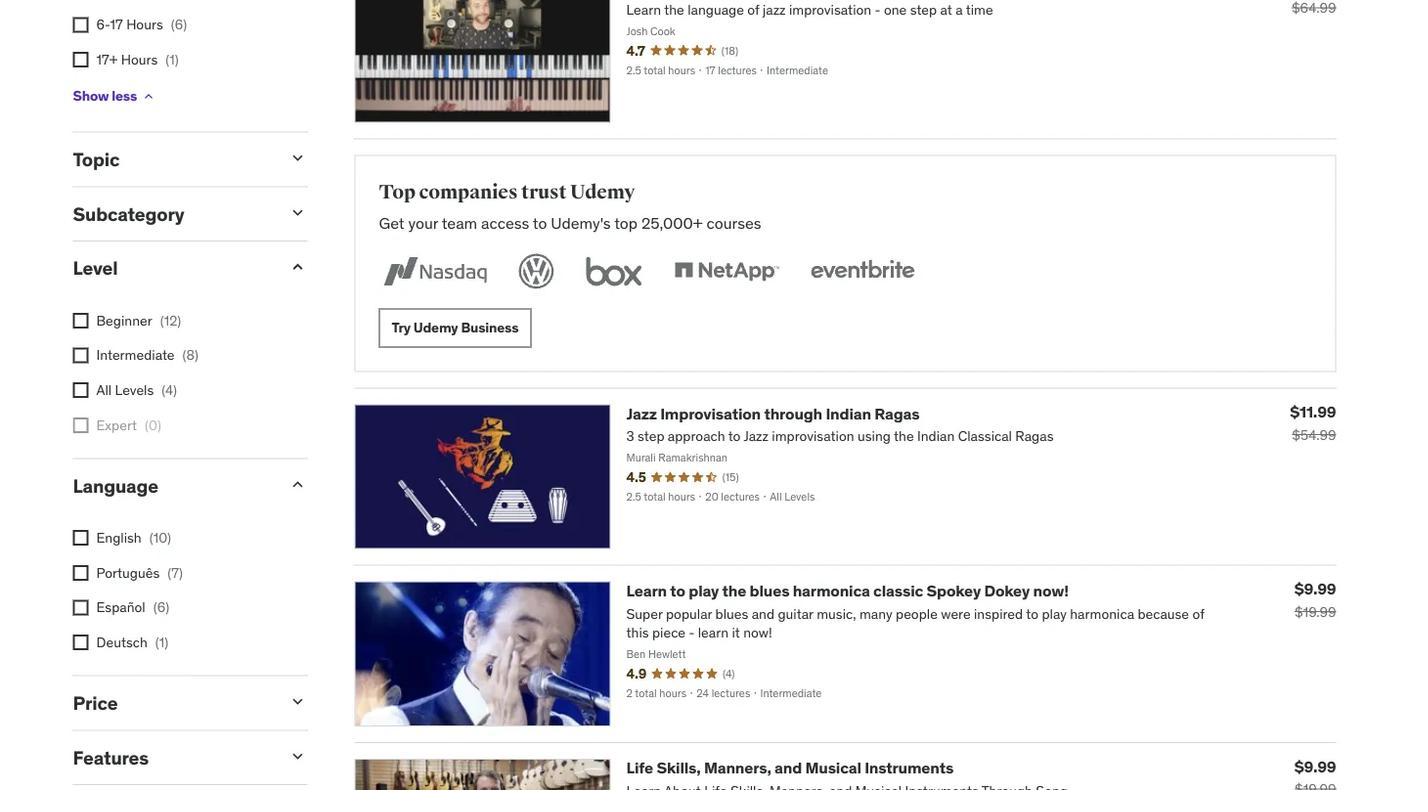 Task type: locate. For each thing, give the bounding box(es) containing it.
português (7)
[[96, 564, 183, 581]]

0 vertical spatial (1)
[[166, 50, 179, 68]]

intermediate
[[96, 346, 175, 364]]

xsmall image
[[141, 89, 157, 104], [73, 313, 89, 329], [73, 530, 89, 546], [73, 600, 89, 615], [73, 635, 89, 650]]

english (10)
[[96, 529, 171, 546]]

(7)
[[167, 564, 183, 581]]

small image
[[288, 148, 308, 168], [288, 203, 308, 222], [288, 257, 308, 277], [288, 747, 308, 766]]

(1) right deutsch
[[155, 633, 168, 651]]

$11.99 $54.99
[[1290, 402, 1336, 443]]

small image for topic
[[288, 148, 308, 168]]

1 small image from the top
[[288, 148, 308, 168]]

topic button
[[73, 147, 272, 171]]

17+ hours (1)
[[96, 50, 179, 68]]

0 vertical spatial $9.99
[[1295, 579, 1336, 599]]

1 small image from the top
[[288, 475, 308, 494]]

get
[[379, 213, 405, 233]]

xsmall image left deutsch
[[73, 635, 89, 650]]

learn to play the blues harmonica classic spokey dokey now!
[[626, 581, 1069, 601]]

1 vertical spatial $9.99
[[1295, 756, 1336, 776]]

small image for level
[[288, 257, 308, 277]]

2 small image from the top
[[288, 692, 308, 711]]

show less
[[73, 87, 137, 105]]

6 xsmall image from the top
[[73, 565, 89, 581]]

xsmall image left the 'intermediate'
[[73, 348, 89, 363]]

eventbrite image
[[806, 250, 919, 293]]

português
[[96, 564, 160, 581]]

xsmall image left expert at the left of the page
[[73, 417, 89, 433]]

xsmall image left all at the left of the page
[[73, 383, 89, 398]]

3 xsmall image from the top
[[73, 348, 89, 363]]

instruments
[[865, 758, 954, 778]]

udemy
[[570, 180, 635, 204], [414, 319, 458, 336]]

hours right 17+
[[121, 50, 158, 68]]

xsmall image left 17+
[[73, 52, 89, 67]]

0 horizontal spatial to
[[533, 213, 547, 233]]

$9.99
[[1295, 579, 1336, 599], [1295, 756, 1336, 776]]

(1)
[[166, 50, 179, 68], [155, 633, 168, 651]]

trust
[[521, 180, 567, 204]]

5 xsmall image from the top
[[73, 417, 89, 433]]

xsmall image for español
[[73, 600, 89, 615]]

25,000+
[[641, 213, 703, 233]]

skills,
[[657, 758, 701, 778]]

0 horizontal spatial (6)
[[153, 598, 169, 616]]

and
[[775, 758, 802, 778]]

1 horizontal spatial udemy
[[570, 180, 635, 204]]

deutsch
[[96, 633, 147, 651]]

small image
[[288, 475, 308, 494], [288, 692, 308, 711]]

life skills, manners, and musical instruments link
[[626, 758, 954, 778]]

xsmall image left beginner
[[73, 313, 89, 329]]

1 vertical spatial to
[[670, 581, 685, 601]]

small image for features
[[288, 747, 308, 766]]

0 vertical spatial small image
[[288, 475, 308, 494]]

hours
[[126, 16, 163, 33], [121, 50, 158, 68]]

level
[[73, 256, 118, 280]]

jazz
[[626, 403, 657, 423]]

1 vertical spatial hours
[[121, 50, 158, 68]]

xsmall image right less
[[141, 89, 157, 104]]

udemy up udemy's
[[570, 180, 635, 204]]

small image for price
[[288, 692, 308, 711]]

(6) up 17+ hours (1)
[[171, 16, 187, 33]]

improvisation
[[660, 403, 761, 423]]

(8)
[[182, 346, 199, 364]]

17+
[[96, 50, 118, 68]]

xsmall image
[[73, 17, 89, 33], [73, 52, 89, 67], [73, 348, 89, 363], [73, 383, 89, 398], [73, 417, 89, 433], [73, 565, 89, 581]]

xsmall image for beginner
[[73, 313, 89, 329]]

0 vertical spatial udemy
[[570, 180, 635, 204]]

xsmall image left english
[[73, 530, 89, 546]]

xsmall image left "6-"
[[73, 17, 89, 33]]

4 xsmall image from the top
[[73, 383, 89, 398]]

1 horizontal spatial to
[[670, 581, 685, 601]]

less
[[112, 87, 137, 105]]

3 small image from the top
[[288, 257, 308, 277]]

top companies trust udemy get your team access to udemy's top 25,000+ courses
[[379, 180, 761, 233]]

topic
[[73, 147, 120, 171]]

4 small image from the top
[[288, 747, 308, 766]]

udemy right try
[[414, 319, 458, 336]]

0 vertical spatial (6)
[[171, 16, 187, 33]]

to
[[533, 213, 547, 233], [670, 581, 685, 601]]

companies
[[419, 180, 518, 204]]

xsmall image for english
[[73, 530, 89, 546]]

language button
[[73, 474, 272, 497]]

courses
[[707, 213, 761, 233]]

musical
[[805, 758, 861, 778]]

$9.99 $19.99
[[1295, 579, 1336, 621]]

nasdaq image
[[379, 250, 491, 293]]

all
[[96, 381, 112, 399]]

hours right "17"
[[126, 16, 163, 33]]

1 vertical spatial (6)
[[153, 598, 169, 616]]

xsmall image left português on the bottom
[[73, 565, 89, 581]]

(6) down (7)
[[153, 598, 169, 616]]

xsmall image for 17+
[[73, 52, 89, 67]]

1 xsmall image from the top
[[73, 17, 89, 33]]

show less button
[[73, 77, 157, 116]]

xsmall image left español
[[73, 600, 89, 615]]

subcategory button
[[73, 202, 272, 225]]

(1) down 6-17 hours (6)
[[166, 50, 179, 68]]

(6)
[[171, 16, 187, 33], [153, 598, 169, 616]]

1 $9.99 from the top
[[1295, 579, 1336, 599]]

2 xsmall image from the top
[[73, 52, 89, 67]]

to left play
[[670, 581, 685, 601]]

classic
[[873, 581, 923, 601]]

0 vertical spatial hours
[[126, 16, 163, 33]]

2 small image from the top
[[288, 203, 308, 222]]

try udemy business
[[392, 319, 519, 336]]

dokey
[[984, 581, 1030, 601]]

2 $9.99 from the top
[[1295, 756, 1336, 776]]

1 vertical spatial small image
[[288, 692, 308, 711]]

harmonica
[[793, 581, 870, 601]]

0 vertical spatial to
[[533, 213, 547, 233]]

expert (0)
[[96, 416, 161, 433]]

to down trust on the left top of page
[[533, 213, 547, 233]]

life skills, manners, and musical instruments
[[626, 758, 954, 778]]

show
[[73, 87, 109, 105]]

netapp image
[[670, 250, 783, 293]]

to inside 'top companies trust udemy get your team access to udemy's top 25,000+ courses'
[[533, 213, 547, 233]]

xsmall image for all
[[73, 383, 89, 398]]

(10)
[[149, 529, 171, 546]]

1 vertical spatial udemy
[[414, 319, 458, 336]]



Task type: describe. For each thing, give the bounding box(es) containing it.
levels
[[115, 381, 154, 399]]

features
[[73, 746, 149, 769]]

business
[[461, 319, 519, 336]]

udemy inside 'top companies trust udemy get your team access to udemy's top 25,000+ courses'
[[570, 180, 635, 204]]

life
[[626, 758, 653, 778]]

1 vertical spatial (1)
[[155, 633, 168, 651]]

through
[[764, 403, 823, 423]]

xsmall image for deutsch
[[73, 635, 89, 650]]

learn
[[626, 581, 667, 601]]

top
[[614, 213, 638, 233]]

jazz improvisation through indian ragas link
[[626, 403, 920, 423]]

(12)
[[160, 311, 181, 329]]

manners,
[[704, 758, 771, 778]]

0 horizontal spatial udemy
[[414, 319, 458, 336]]

access
[[481, 213, 529, 233]]

features button
[[73, 746, 272, 769]]

price
[[73, 691, 118, 714]]

expert
[[96, 416, 137, 433]]

ragas
[[875, 403, 920, 423]]

xsmall image for intermediate
[[73, 348, 89, 363]]

learn to play the blues harmonica classic spokey dokey now! link
[[626, 581, 1069, 601]]

small image for subcategory
[[288, 203, 308, 222]]

$19.99
[[1295, 603, 1336, 621]]

(0)
[[145, 416, 161, 433]]

all levels (4)
[[96, 381, 177, 399]]

udemy's
[[551, 213, 611, 233]]

1 horizontal spatial (6)
[[171, 16, 187, 33]]

the
[[722, 581, 746, 601]]

español (6)
[[96, 598, 169, 616]]

blues
[[750, 581, 790, 601]]

price button
[[73, 691, 272, 714]]

$9.99 for $9.99
[[1295, 756, 1336, 776]]

17
[[110, 16, 123, 33]]

6-
[[96, 16, 110, 33]]

jazz improvisation through indian ragas
[[626, 403, 920, 423]]

spokey
[[927, 581, 981, 601]]

subcategory
[[73, 202, 184, 225]]

(4)
[[162, 381, 177, 399]]

xsmall image inside show less button
[[141, 89, 157, 104]]

try
[[392, 319, 411, 336]]

xsmall image for 6-
[[73, 17, 89, 33]]

$9.99 for $9.99 $19.99
[[1295, 579, 1336, 599]]

beginner (12)
[[96, 311, 181, 329]]

your
[[408, 213, 438, 233]]

level button
[[73, 256, 272, 280]]

play
[[689, 581, 719, 601]]

beginner
[[96, 311, 152, 329]]

volkswagen image
[[515, 250, 558, 293]]

intermediate (8)
[[96, 346, 199, 364]]

language
[[73, 474, 158, 497]]

small image for language
[[288, 475, 308, 494]]

team
[[442, 213, 477, 233]]

box image
[[581, 250, 647, 293]]

try udemy business link
[[379, 309, 531, 348]]

$11.99
[[1290, 402, 1336, 422]]

$54.99
[[1292, 426, 1336, 443]]

top
[[379, 180, 416, 204]]

now!
[[1033, 581, 1069, 601]]

indian
[[826, 403, 871, 423]]

xsmall image for expert
[[73, 417, 89, 433]]

xsmall image for português
[[73, 565, 89, 581]]

6-17 hours (6)
[[96, 16, 187, 33]]

deutsch (1)
[[96, 633, 168, 651]]

español
[[96, 598, 145, 616]]

english
[[96, 529, 142, 546]]



Task type: vqa. For each thing, say whether or not it's contained in the screenshot.
'Eventbrite' Image
yes



